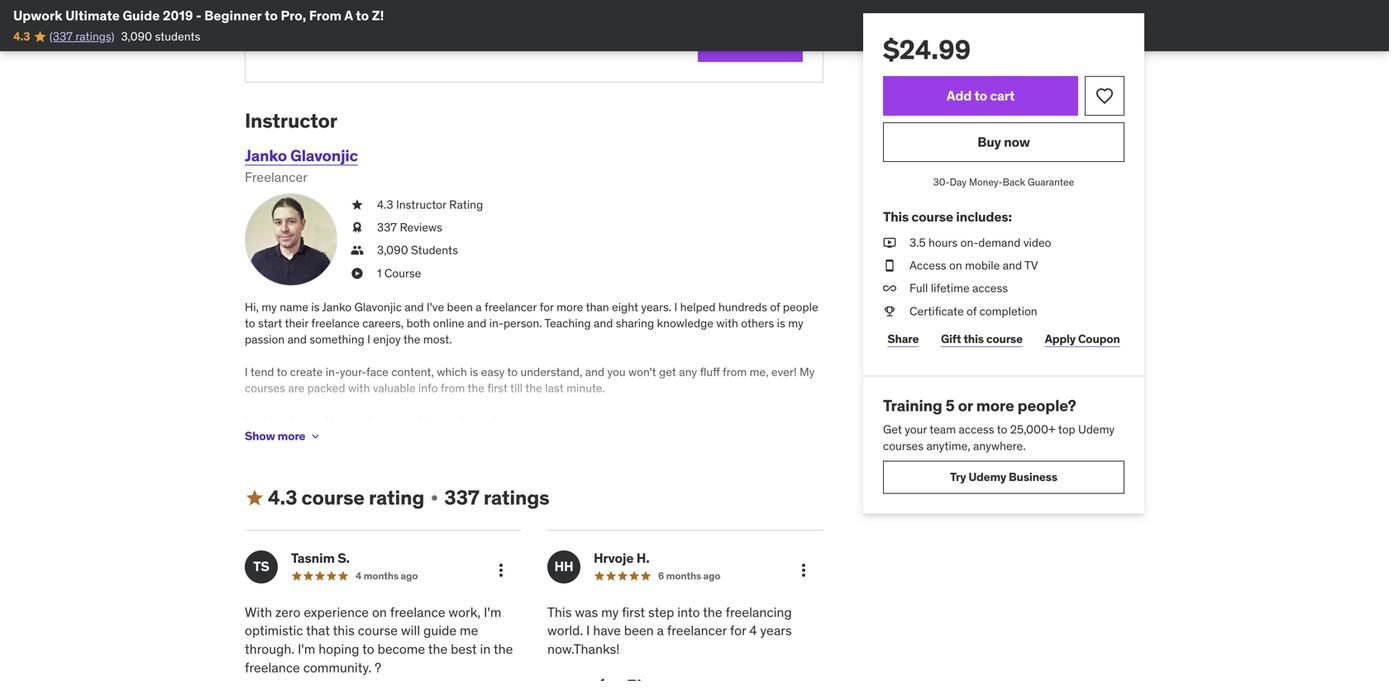 Task type: vqa. For each thing, say whether or not it's contained in the screenshot.
market
no



Task type: locate. For each thing, give the bounding box(es) containing it.
into
[[678, 604, 700, 621]]

mark review by hrvoje h. as helpful image
[[593, 678, 610, 681]]

in- inside i tend to create in-your-face content, which is easy to understand, and you won't get any fluff from me, ever! my courses are packed with valuable info from the first till the last minute.
[[326, 365, 340, 380]]

for down freelancing
[[730, 623, 746, 639]]

the down both
[[403, 332, 420, 347]]

glavonjic up careers,
[[354, 300, 402, 315]]

you
[[607, 365, 626, 380], [390, 413, 408, 428]]

xsmall image
[[351, 197, 364, 213], [351, 220, 364, 236], [883, 235, 896, 251], [351, 242, 364, 259], [883, 258, 896, 274], [351, 265, 364, 282]]

and down than
[[594, 316, 613, 331]]

ago right 6
[[703, 570, 721, 582]]

is right others
[[777, 316, 786, 331]]

most.
[[423, 332, 452, 347]]

buy now button
[[883, 122, 1125, 162]]

0 vertical spatial on
[[949, 258, 962, 273]]

courses down tend
[[245, 381, 285, 396]]

course up the i'm hoping to become the best in the freelance community. ?
[[358, 623, 398, 639]]

been inside hi, my name is janko glavonjic and i've been a freelancer for more than eight years. i helped hundreds of people to start their freelance careers, both online and in-person. teaching and sharing knowledge with others is my passion and something i enjoy the most.
[[447, 300, 473, 315]]

with down the your-
[[348, 381, 370, 396]]

3,090 down guide
[[121, 29, 152, 44]]

i'm inside with zero experience on freelance work, i'm optimistic that this course will guide me through.
[[484, 604, 502, 621]]

try
[[950, 470, 966, 485]]

0 vertical spatial been
[[447, 300, 473, 315]]

2 vertical spatial is
[[470, 365, 478, 380]]

0 vertical spatial glavonjic
[[290, 145, 358, 165]]

months up with zero experience on freelance work, i'm optimistic that this course will guide me through. at the left of the page
[[364, 570, 399, 582]]

and right the online
[[467, 316, 487, 331]]

freelance down through.
[[245, 660, 300, 677]]

1 vertical spatial this
[[333, 623, 355, 639]]

1 vertical spatial courses
[[883, 439, 924, 453]]

with inside hi, my name is janko glavonjic and i've been a freelancer for more than eight years. i helped hundreds of people to start their freelance careers, both online and in-person. teaching and sharing knowledge with others is my passion and something i enjoy the most.
[[716, 316, 738, 331]]

my down people
[[788, 316, 804, 331]]

xsmall image left 3.5
[[883, 235, 896, 251]]

you left won't
[[607, 365, 626, 380]]

glavonjic inside janko glavonjic freelancer
[[290, 145, 358, 165]]

a down step
[[657, 623, 664, 639]]

1 vertical spatial glavonjic
[[354, 300, 402, 315]]

the right into
[[703, 604, 723, 621]]

medium image
[[245, 488, 265, 508]]

337 left ratings
[[444, 485, 479, 510]]

all inside the add all to cart button
[[736, 33, 750, 50]]

4 down freelancing
[[750, 623, 757, 639]]

1 vertical spatial a
[[657, 623, 664, 639]]

community.
[[303, 660, 372, 677]]

both
[[407, 316, 430, 331]]

my up have on the bottom left
[[601, 604, 619, 621]]

0 horizontal spatial for
[[540, 300, 554, 315]]

udemy inside training 5 or more people? get your team access to 25,000+ top udemy courses anytime, anywhere.
[[1078, 422, 1115, 437]]

with down hundreds
[[716, 316, 738, 331]]

thanks!
[[574, 641, 620, 658]]

1 vertical spatial janko
[[322, 300, 352, 315]]

been
[[447, 300, 473, 315], [624, 623, 654, 639]]

1 vertical spatial more
[[976, 396, 1014, 415]]

xsmall image left 3,090 students
[[351, 242, 364, 259]]

1 horizontal spatial courses
[[883, 439, 924, 453]]

xsmall image left "1"
[[351, 265, 364, 282]]

1 vertical spatial for
[[730, 623, 746, 639]]

is right name
[[311, 300, 320, 315]]

1 horizontal spatial all
[[736, 33, 750, 50]]

1 vertical spatial instructor
[[396, 197, 446, 212]]

i'm down that
[[298, 641, 315, 658]]

1 vertical spatial cart
[[990, 87, 1015, 104]]

on down 4 months ago
[[372, 604, 387, 621]]

4 up the "experience" at the bottom left of the page
[[356, 570, 362, 582]]

been down step
[[624, 623, 654, 639]]

to inside the i'm hoping to become the best in the freelance community. ?
[[362, 641, 374, 658]]

0 horizontal spatial cart
[[769, 33, 793, 50]]

glavonjic up freelancer
[[290, 145, 358, 165]]

337 left reviews
[[377, 220, 397, 235]]

4.3 right medium image
[[268, 485, 297, 510]]

meeting
[[345, 413, 387, 428]]

classes!
[[456, 413, 497, 428]]

0 vertical spatial freelancer
[[485, 300, 537, 315]]

udemy right try
[[969, 470, 1007, 485]]

0 vertical spatial 4.3
[[13, 29, 30, 44]]

1 horizontal spatial from
[[723, 365, 747, 380]]

1 vertical spatial 4
[[750, 623, 757, 639]]

freelance up something
[[311, 316, 360, 331]]

course up s.
[[301, 485, 365, 510]]

0 horizontal spatial with
[[348, 381, 370, 396]]

0 horizontal spatial in
[[426, 413, 435, 428]]

my left classes!
[[438, 413, 453, 428]]

cart inside add to cart button
[[990, 87, 1015, 104]]

access down the mobile at the right of the page
[[973, 281, 1008, 296]]

1 horizontal spatial 4
[[750, 623, 757, 639]]

1 horizontal spatial been
[[624, 623, 654, 639]]

4.3 up 337 reviews
[[377, 197, 393, 212]]

the
[[403, 332, 420, 347], [468, 381, 485, 396], [525, 381, 542, 396], [703, 604, 723, 621], [428, 641, 448, 658], [494, 641, 513, 658]]

0 vertical spatial in-
[[489, 316, 504, 331]]

xsmall image for 3.5 hours on-demand video
[[883, 235, 896, 251]]

?
[[375, 660, 381, 677]]

0 horizontal spatial of
[[770, 300, 780, 315]]

0 horizontal spatial this
[[333, 623, 355, 639]]

total: $209.97
[[265, 32, 367, 52]]

teaching
[[545, 316, 591, 331]]

1 horizontal spatial of
[[967, 304, 977, 319]]

ago up will
[[401, 570, 418, 582]]

to inside training 5 or more people? get your team access to 25,000+ top udemy courses anytime, anywhere.
[[997, 422, 1008, 437]]

than
[[586, 300, 609, 315]]

apply
[[1045, 332, 1076, 346]]

freelancer down into
[[667, 623, 727, 639]]

1 horizontal spatial i'm
[[484, 604, 502, 621]]

your-
[[340, 365, 366, 380]]

instructor up janko glavonjic link
[[245, 108, 337, 133]]

for up teaching
[[540, 300, 554, 315]]

0 vertical spatial 3,090
[[121, 29, 152, 44]]

337
[[377, 220, 397, 235], [444, 485, 479, 510]]

been up the online
[[447, 300, 473, 315]]

0 vertical spatial udemy
[[1078, 422, 1115, 437]]

i left enjoy
[[367, 332, 370, 347]]

3,090
[[121, 29, 152, 44], [377, 243, 408, 258]]

and up minute. at the left
[[585, 365, 605, 380]]

0 vertical spatial i'm
[[484, 604, 502, 621]]

from down which
[[441, 381, 465, 396]]

anywhere.
[[973, 439, 1026, 453]]

3,090 students
[[377, 243, 458, 258]]

s.
[[338, 550, 350, 567]]

2 vertical spatial freelance
[[245, 660, 300, 677]]

xsmall image left full
[[883, 281, 896, 297]]

xsmall image right rating
[[428, 492, 441, 505]]

gift
[[941, 332, 961, 346]]

(337 ratings)
[[49, 29, 114, 44]]

course down completion
[[987, 332, 1023, 346]]

beginner
[[204, 7, 262, 24]]

0 horizontal spatial all
[[411, 413, 423, 428]]

janko inside janko glavonjic freelancer
[[245, 145, 287, 165]]

from left me,
[[723, 365, 747, 380]]

1 horizontal spatial more
[[557, 300, 583, 315]]

content,
[[391, 365, 434, 380]]

3,090 students
[[121, 29, 200, 44]]

a inside i have been a freelancer for 4 years now.
[[657, 623, 664, 639]]

0 vertical spatial 4
[[356, 570, 362, 582]]

the inside hi, my name is janko glavonjic and i've been a freelancer for more than eight years. i helped hundreds of people to start their freelance careers, both online and in-person. teaching and sharing knowledge with others is my passion and something i enjoy the most.
[[403, 332, 420, 347]]

2 months from the left
[[666, 570, 701, 582]]

people
[[783, 300, 818, 315]]

business
[[1009, 470, 1058, 485]]

1 horizontal spatial in
[[480, 641, 491, 658]]

0 horizontal spatial a
[[476, 300, 482, 315]]

1 vertical spatial in
[[480, 641, 491, 658]]

hoping
[[319, 641, 359, 658]]

courses inside training 5 or more people? get your team access to 25,000+ top udemy courses anytime, anywhere.
[[883, 439, 924, 453]]

cart inside the add all to cart button
[[769, 33, 793, 50]]

the inside this was my first step into the freelancing world.
[[703, 604, 723, 621]]

i left tend
[[245, 365, 248, 380]]

2 vertical spatial more
[[278, 429, 305, 444]]

in- right the online
[[489, 316, 504, 331]]

i'm right "work,"
[[484, 604, 502, 621]]

freelancer inside i have been a freelancer for 4 years now.
[[667, 623, 727, 639]]

0 vertical spatial freelance
[[311, 316, 360, 331]]

0 vertical spatial courses
[[245, 381, 285, 396]]

is inside i tend to create in-your-face content, which is easy to understand, and you won't get any fluff from me, ever! my courses are packed with valuable info from the first till the last minute.
[[470, 365, 478, 380]]

in down info
[[426, 413, 435, 428]]

1 horizontal spatial in-
[[489, 316, 504, 331]]

janko up freelancer
[[245, 145, 287, 165]]

students
[[155, 29, 200, 44]]

hi, my name is janko glavonjic and i've been a freelancer for more than eight years. i helped hundreds of people to start their freelance careers, both online and in-person. teaching and sharing knowledge with others is my passion and something i enjoy the most.
[[245, 300, 818, 347]]

wishlist image
[[1095, 86, 1115, 106]]

on inside with zero experience on freelance work, i'm optimistic that this course will guide me through.
[[372, 604, 387, 621]]

1 vertical spatial with
[[348, 381, 370, 396]]

1 horizontal spatial is
[[470, 365, 478, 380]]

0 vertical spatial for
[[540, 300, 554, 315]]

1 horizontal spatial 4.3
[[268, 485, 297, 510]]

1 horizontal spatial on
[[949, 258, 962, 273]]

xsmall image down janko glavonjic freelancer
[[351, 197, 364, 213]]

in inside the i'm hoping to become the best in the freelance community. ?
[[480, 641, 491, 658]]

0 horizontal spatial is
[[311, 300, 320, 315]]

certificate of completion
[[910, 304, 1038, 319]]

0 horizontal spatial freelance
[[245, 660, 300, 677]]

0 vertical spatial with
[[716, 316, 738, 331]]

experience
[[304, 604, 369, 621]]

your
[[905, 422, 927, 437]]

udemy
[[1078, 422, 1115, 437], [969, 470, 1007, 485]]

i down was
[[586, 623, 590, 639]]

freelance inside hi, my name is janko glavonjic and i've been a freelancer for more than eight years. i helped hundreds of people to start their freelance careers, both online and in-person. teaching and sharing knowledge with others is my passion and something i enjoy the most.
[[311, 316, 360, 331]]

in-
[[489, 316, 504, 331], [326, 365, 340, 380]]

first inside this was my first step into the freelancing world.
[[622, 604, 645, 621]]

a right i've
[[476, 300, 482, 315]]

1 horizontal spatial add
[[947, 87, 972, 104]]

0 vertical spatial 337
[[377, 220, 397, 235]]

1 vertical spatial on
[[372, 604, 387, 621]]

1 horizontal spatial freelance
[[311, 316, 360, 331]]

1 vertical spatial 3,090
[[377, 243, 408, 258]]

in right best
[[480, 641, 491, 658]]

1 horizontal spatial 3,090
[[377, 243, 408, 258]]

of up others
[[770, 300, 780, 315]]

0 horizontal spatial from
[[441, 381, 465, 396]]

to
[[265, 7, 278, 24], [356, 7, 369, 24], [753, 33, 766, 50], [975, 87, 988, 104], [245, 316, 255, 331], [277, 365, 287, 380], [507, 365, 518, 380], [331, 413, 342, 428], [997, 422, 1008, 437], [362, 641, 374, 658]]

0 horizontal spatial 4
[[356, 570, 362, 582]]

0 vertical spatial a
[[476, 300, 482, 315]]

you down valuable
[[390, 413, 408, 428]]

1 horizontal spatial months
[[666, 570, 701, 582]]

janko glavonjic freelancer
[[245, 145, 358, 186]]

first left step
[[622, 604, 645, 621]]

0 horizontal spatial you
[[390, 413, 408, 428]]

1 horizontal spatial instructor
[[396, 197, 446, 212]]

0 vertical spatial cart
[[769, 33, 793, 50]]

0 horizontal spatial on
[[372, 604, 387, 621]]

janko up something
[[322, 300, 352, 315]]

0 vertical spatial in
[[426, 413, 435, 428]]

name
[[280, 300, 309, 315]]

0 vertical spatial this
[[964, 332, 984, 346]]

0 horizontal spatial i'm
[[298, 641, 315, 658]]

0 horizontal spatial 3,090
[[121, 29, 152, 44]]

access down 'or'
[[959, 422, 995, 437]]

training
[[883, 396, 942, 415]]

i up knowledge
[[674, 300, 678, 315]]

access on mobile and tv
[[910, 258, 1038, 273]]

a
[[344, 7, 353, 24]]

freelancer up person.
[[485, 300, 537, 315]]

in- up packed
[[326, 365, 340, 380]]

3,090 for 3,090 students
[[377, 243, 408, 258]]

1 vertical spatial in-
[[326, 365, 340, 380]]

1 horizontal spatial ago
[[703, 570, 721, 582]]

more up teaching
[[557, 300, 583, 315]]

udemy right top
[[1078, 422, 1115, 437]]

ultimate
[[65, 7, 120, 24]]

1 months from the left
[[364, 570, 399, 582]]

1 horizontal spatial first
[[622, 604, 645, 621]]

0 horizontal spatial add
[[708, 33, 733, 50]]

1 vertical spatial udemy
[[969, 470, 1007, 485]]

mark review by hrvoje h. as unhelpful image
[[625, 678, 641, 681]]

xsmall image for access on mobile and tv
[[883, 258, 896, 274]]

0 horizontal spatial ago
[[401, 570, 418, 582]]

this right gift
[[964, 332, 984, 346]]

0 horizontal spatial janko
[[245, 145, 287, 165]]

0 horizontal spatial courses
[[245, 381, 285, 396]]

this
[[883, 208, 909, 225], [547, 604, 572, 621]]

2 horizontal spatial more
[[976, 396, 1014, 415]]

1 horizontal spatial for
[[730, 623, 746, 639]]

show more
[[245, 429, 305, 444]]

minute.
[[567, 381, 605, 396]]

1 horizontal spatial with
[[716, 316, 738, 331]]

0 vertical spatial is
[[311, 300, 320, 315]]

0 vertical spatial you
[[607, 365, 626, 380]]

4.3 down upwork
[[13, 29, 30, 44]]

1 horizontal spatial cart
[[990, 87, 1015, 104]]

freelance inside the i'm hoping to become the best in the freelance community. ?
[[245, 660, 300, 677]]

1 ago from the left
[[401, 570, 418, 582]]

xsmall image left 337 reviews
[[351, 220, 364, 236]]

2 horizontal spatial freelance
[[390, 604, 445, 621]]

more inside button
[[278, 429, 305, 444]]

2 horizontal spatial 4.3
[[377, 197, 393, 212]]

this inside with zero experience on freelance work, i'm optimistic that this course will guide me through.
[[333, 623, 355, 639]]

is left easy
[[470, 365, 478, 380]]

of down full lifetime access
[[967, 304, 977, 319]]

this up hoping
[[333, 623, 355, 639]]

through.
[[245, 641, 295, 658]]

freelance inside with zero experience on freelance work, i'm optimistic that this course will guide me through.
[[390, 604, 445, 621]]

xsmall image left access
[[883, 258, 896, 274]]

337 for 337 reviews
[[377, 220, 397, 235]]

i tend to create in-your-face content, which is easy to understand, and you won't get any fluff from me, ever! my courses are packed with valuable info from the first till the last minute.
[[245, 365, 815, 396]]

4.3 for 4.3
[[13, 29, 30, 44]]

this inside this was my first step into the freelancing world.
[[547, 604, 572, 621]]

1 vertical spatial is
[[777, 316, 786, 331]]

additional actions for review by hrvoje h. image
[[794, 561, 814, 580]]

0 vertical spatial first
[[487, 381, 508, 396]]

xsmall image down forward
[[309, 430, 322, 443]]

3,090 up 1 course
[[377, 243, 408, 258]]

additional actions for review by tasnim s. image
[[491, 561, 511, 580]]

with
[[245, 604, 272, 621]]

freelancer
[[245, 169, 308, 186]]

course up hours
[[912, 208, 953, 225]]

create
[[290, 365, 323, 380]]

to inside hi, my name is janko glavonjic and i've been a freelancer for more than eight years. i helped hundreds of people to start their freelance careers, both online and in-person. teaching and sharing knowledge with others is my passion and something i enjoy the most.
[[245, 316, 255, 331]]

more
[[557, 300, 583, 315], [976, 396, 1014, 415], [278, 429, 305, 444]]

1 vertical spatial from
[[441, 381, 465, 396]]

upwork
[[13, 7, 62, 24]]

my inside this was my first step into the freelancing world.
[[601, 604, 619, 621]]

courses down get
[[883, 439, 924, 453]]

1 vertical spatial this
[[547, 604, 572, 621]]

1 horizontal spatial 337
[[444, 485, 479, 510]]

xsmall image
[[883, 281, 896, 297], [883, 303, 896, 320], [309, 430, 322, 443], [428, 492, 441, 505]]

from
[[309, 7, 342, 24]]

1 horizontal spatial this
[[883, 208, 909, 225]]

guide
[[423, 623, 457, 639]]

add all to cart
[[708, 33, 793, 50]]

1 vertical spatial first
[[622, 604, 645, 621]]

more right 'or'
[[976, 396, 1014, 415]]

2 vertical spatial 4.3
[[268, 485, 297, 510]]

ratings
[[484, 485, 550, 510]]

and
[[1003, 258, 1022, 273], [405, 300, 424, 315], [467, 316, 487, 331], [594, 316, 613, 331], [287, 332, 307, 347], [585, 365, 605, 380]]

3.5
[[910, 235, 926, 250]]

instructor up reviews
[[396, 197, 446, 212]]

and left tv
[[1003, 258, 1022, 273]]

more down forward
[[278, 429, 305, 444]]

months right 6
[[666, 570, 701, 582]]

2 ago from the left
[[703, 570, 721, 582]]

course
[[912, 208, 953, 225], [987, 332, 1023, 346], [301, 485, 365, 510], [358, 623, 398, 639]]

more inside training 5 or more people? get your team access to 25,000+ top udemy courses anytime, anywhere.
[[976, 396, 1014, 415]]

i
[[674, 300, 678, 315], [367, 332, 370, 347], [245, 365, 248, 380], [586, 623, 590, 639]]

0 horizontal spatial freelancer
[[485, 300, 537, 315]]

i inside i tend to create in-your-face content, which is easy to understand, and you won't get any fluff from me, ever! my courses are packed with valuable info from the first till the last minute.
[[245, 365, 248, 380]]

this for this was my first step into the freelancing world.
[[547, 604, 572, 621]]

4 inside i have been a freelancer for 4 years now.
[[750, 623, 757, 639]]

i'm
[[484, 604, 502, 621], [298, 641, 315, 658]]

in- inside hi, my name is janko glavonjic and i've been a freelancer for more than eight years. i helped hundreds of people to start their freelance careers, both online and in-person. teaching and sharing knowledge with others is my passion and something i enjoy the most.
[[489, 316, 504, 331]]

on up full lifetime access
[[949, 258, 962, 273]]

courses
[[245, 381, 285, 396], [883, 439, 924, 453]]

courses inside i tend to create in-your-face content, which is easy to understand, and you won't get any fluff from me, ever! my courses are packed with valuable info from the first till the last minute.
[[245, 381, 285, 396]]

with zero experience on freelance work, i'm optimistic that this course will guide me through.
[[245, 604, 502, 658]]

0 horizontal spatial been
[[447, 300, 473, 315]]

hi,
[[245, 300, 259, 315]]

1 horizontal spatial you
[[607, 365, 626, 380]]

gift this course link
[[937, 323, 1027, 356]]

first inside i tend to create in-your-face content, which is easy to understand, and you won't get any fluff from me, ever! my courses are packed with valuable info from the first till the last minute.
[[487, 381, 508, 396]]

glavonjic inside hi, my name is janko glavonjic and i've been a freelancer for more than eight years. i helped hundreds of people to start their freelance careers, both online and in-person. teaching and sharing knowledge with others is my passion and something i enjoy the most.
[[354, 300, 402, 315]]

info
[[418, 381, 438, 396]]

share
[[888, 332, 919, 346]]

freelance up will
[[390, 604, 445, 621]]

enjoy
[[373, 332, 401, 347]]

you inside i tend to create in-your-face content, which is easy to understand, and you won't get any fluff from me, ever! my courses are packed with valuable info from the first till the last minute.
[[607, 365, 626, 380]]

first down easy
[[487, 381, 508, 396]]

0 horizontal spatial in-
[[326, 365, 340, 380]]

work,
[[449, 604, 481, 621]]

looking
[[245, 413, 286, 428]]



Task type: describe. For each thing, give the bounding box(es) containing it.
xsmall image for 337 reviews
[[351, 220, 364, 236]]

try udemy business link
[[883, 461, 1125, 494]]

add to cart button
[[883, 76, 1078, 116]]

easy
[[481, 365, 505, 380]]

my up start
[[262, 300, 277, 315]]

face
[[366, 365, 389, 380]]

janko glavonjic image
[[245, 194, 337, 286]]

ago for into
[[703, 570, 721, 582]]

completion
[[980, 304, 1038, 319]]

won't
[[629, 365, 656, 380]]

$24.99
[[883, 33, 971, 66]]

something
[[310, 332, 364, 347]]

knowledge
[[657, 316, 714, 331]]

ratings)
[[75, 29, 114, 44]]

hours
[[929, 235, 958, 250]]

access inside training 5 or more people? get your team access to 25,000+ top udemy courses anytime, anywhere.
[[959, 422, 995, 437]]

upwork ultimate guide 2019 - beginner to pro, from a to z!
[[13, 7, 384, 24]]

tend
[[250, 365, 274, 380]]

been inside i have been a freelancer for 4 years now.
[[624, 623, 654, 639]]

i inside i have been a freelancer for 4 years now.
[[586, 623, 590, 639]]

with inside i tend to create in-your-face content, which is easy to understand, and you won't get any fluff from me, ever! my courses are packed with valuable info from the first till the last minute.
[[348, 381, 370, 396]]

their
[[285, 316, 309, 331]]

1 course
[[377, 266, 421, 281]]

in for my
[[426, 413, 435, 428]]

guide
[[123, 7, 160, 24]]

hh
[[554, 558, 574, 575]]

gift this course
[[941, 332, 1023, 346]]

guarantee
[[1028, 176, 1074, 189]]

course inside with zero experience on freelance work, i'm optimistic that this course will guide me through.
[[358, 623, 398, 639]]

add to cart
[[947, 87, 1015, 104]]

add for add all to cart
[[708, 33, 733, 50]]

2019
[[163, 7, 193, 24]]

xsmall image inside show more button
[[309, 430, 322, 443]]

now.
[[547, 641, 574, 658]]

looking forward to meeting you all in my classes!
[[245, 413, 497, 428]]

team
[[930, 422, 956, 437]]

that
[[306, 623, 330, 639]]

zero
[[275, 604, 301, 621]]

6 months ago
[[658, 570, 721, 582]]

and inside i tend to create in-your-face content, which is easy to understand, and you won't get any fluff from me, ever! my courses are packed with valuable info from the first till the last minute.
[[585, 365, 605, 380]]

valuable
[[373, 381, 416, 396]]

mobile
[[965, 258, 1000, 273]]

tasnim s.
[[291, 550, 350, 567]]

more inside hi, my name is janko glavonjic and i've been a freelancer for more than eight years. i helped hundreds of people to start their freelance careers, both online and in-person. teaching and sharing knowledge with others is my passion and something i enjoy the most.
[[557, 300, 583, 315]]

this course includes:
[[883, 208, 1012, 225]]

xsmall image for 1 course
[[351, 265, 364, 282]]

access
[[910, 258, 947, 273]]

certificate
[[910, 304, 964, 319]]

4.3 for 4.3 instructor rating
[[377, 197, 393, 212]]

video
[[1024, 235, 1052, 250]]

1 vertical spatial you
[[390, 413, 408, 428]]

ts
[[253, 558, 269, 575]]

i have been a freelancer for 4 years now.
[[547, 623, 792, 658]]

will
[[401, 623, 420, 639]]

4 months ago
[[356, 570, 418, 582]]

get
[[883, 422, 902, 437]]

get
[[659, 365, 676, 380]]

add all to cart button
[[698, 22, 803, 62]]

4.3 for 4.3 course rating
[[268, 485, 297, 510]]

packed
[[307, 381, 345, 396]]

share button
[[883, 323, 923, 356]]

lifetime
[[931, 281, 970, 296]]

or
[[958, 396, 973, 415]]

world.
[[547, 623, 583, 639]]

0 vertical spatial from
[[723, 365, 747, 380]]

the down easy
[[468, 381, 485, 396]]

337 for 337 ratings
[[444, 485, 479, 510]]

sharing
[[616, 316, 654, 331]]

ago for work,
[[401, 570, 418, 582]]

1 vertical spatial all
[[411, 413, 423, 428]]

person.
[[504, 316, 542, 331]]

rating
[[369, 485, 424, 510]]

years.
[[641, 300, 672, 315]]

full lifetime access
[[910, 281, 1008, 296]]

for inside hi, my name is janko glavonjic and i've been a freelancer for more than eight years. i helped hundreds of people to start their freelance careers, both online and in-person. teaching and sharing knowledge with others is my passion and something i enjoy the most.
[[540, 300, 554, 315]]

add for add to cart
[[947, 87, 972, 104]]

try udemy business
[[950, 470, 1058, 485]]

me
[[460, 623, 478, 639]]

xsmall image for 4.3 instructor rating
[[351, 197, 364, 213]]

(337
[[49, 29, 73, 44]]

0 horizontal spatial udemy
[[969, 470, 1007, 485]]

start
[[258, 316, 282, 331]]

this was my first step into the freelancing world.
[[547, 604, 792, 639]]

show
[[245, 429, 275, 444]]

back
[[1003, 176, 1025, 189]]

xsmall image for 3,090 students
[[351, 242, 364, 259]]

of inside hi, my name is janko glavonjic and i've been a freelancer for more than eight years. i helped hundreds of people to start their freelance careers, both online and in-person. teaching and sharing knowledge with others is my passion and something i enjoy the most.
[[770, 300, 780, 315]]

hrvoje
[[594, 550, 634, 567]]

months for step
[[666, 570, 701, 582]]

a inside hi, my name is janko glavonjic and i've been a freelancer for more than eight years. i helped hundreds of people to start their freelance careers, both online and in-person. teaching and sharing knowledge with others is my passion and something i enjoy the most.
[[476, 300, 482, 315]]

0 vertical spatial access
[[973, 281, 1008, 296]]

ever!
[[772, 365, 797, 380]]

helped
[[680, 300, 716, 315]]

1 horizontal spatial this
[[964, 332, 984, 346]]

3.5 hours on-demand video
[[910, 235, 1052, 250]]

i'm inside the i'm hoping to become the best in the freelance community. ?
[[298, 641, 315, 658]]

this for this course includes:
[[883, 208, 909, 225]]

passion
[[245, 332, 285, 347]]

apply coupon button
[[1041, 323, 1125, 356]]

the down guide
[[428, 641, 448, 658]]

top
[[1058, 422, 1076, 437]]

h.
[[637, 550, 650, 567]]

janko inside hi, my name is janko glavonjic and i've been a freelancer for more than eight years. i helped hundreds of people to start their freelance careers, both online and in-person. teaching and sharing knowledge with others is my passion and something i enjoy the most.
[[322, 300, 352, 315]]

and up both
[[405, 300, 424, 315]]

step
[[648, 604, 674, 621]]

3,090 for 3,090 students
[[121, 29, 152, 44]]

show more button
[[245, 420, 322, 453]]

any
[[679, 365, 697, 380]]

months for freelance
[[364, 570, 399, 582]]

for inside i have been a freelancer for 4 years now.
[[730, 623, 746, 639]]

and down their at the top left of the page
[[287, 332, 307, 347]]

students
[[411, 243, 458, 258]]

4.3 instructor rating
[[377, 197, 483, 212]]

training 5 or more people? get your team access to 25,000+ top udemy courses anytime, anywhere.
[[883, 396, 1115, 453]]

xsmall image up share
[[883, 303, 896, 320]]

hundreds
[[719, 300, 767, 315]]

janko glavonjic link
[[245, 145, 358, 165]]

337 ratings
[[444, 485, 550, 510]]

was
[[575, 604, 598, 621]]

freelancer inside hi, my name is janko glavonjic and i've been a freelancer for more than eight years. i helped hundreds of people to start their freelance careers, both online and in-person. teaching and sharing knowledge with others is my passion and something i enjoy the most.
[[485, 300, 537, 315]]

in for the
[[480, 641, 491, 658]]

become
[[378, 641, 425, 658]]

the right till
[[525, 381, 542, 396]]

the right best
[[494, 641, 513, 658]]

others
[[741, 316, 774, 331]]

understand,
[[521, 365, 582, 380]]

buy
[[978, 133, 1001, 150]]

0 vertical spatial instructor
[[245, 108, 337, 133]]



